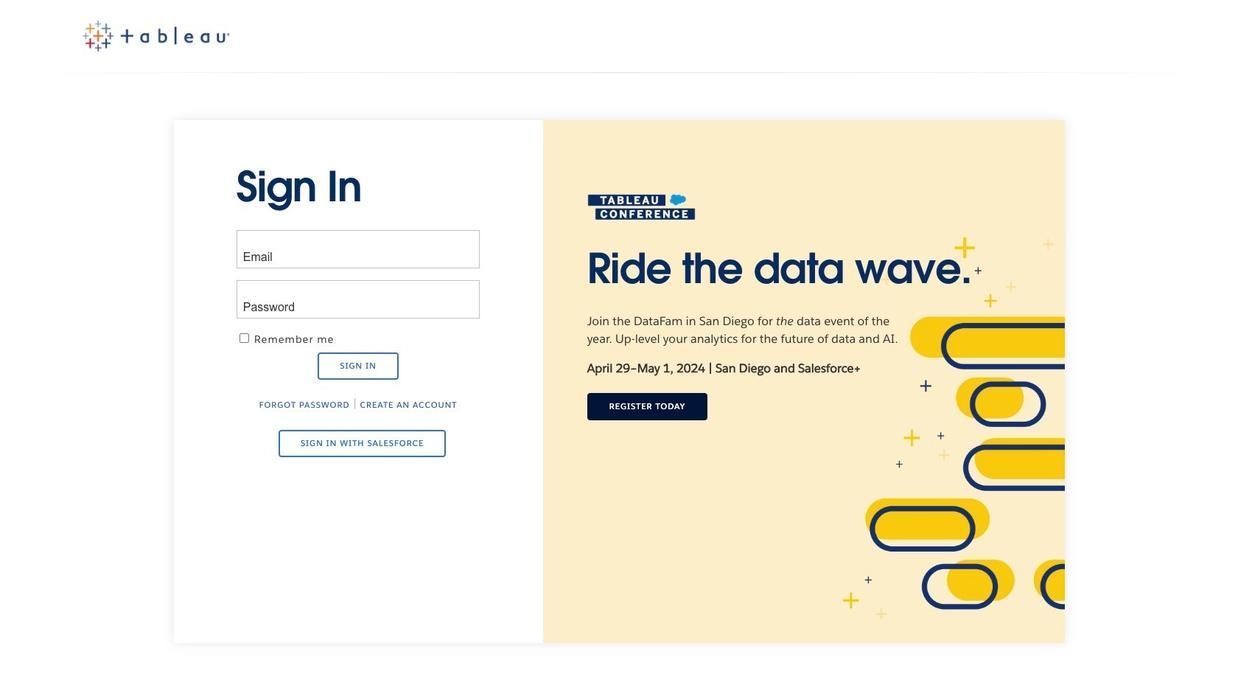 Task type: describe. For each thing, give the bounding box(es) containing it.
tableau software image
[[82, 21, 230, 51]]

tableau conference image
[[587, 194, 696, 221]]

Email email field
[[237, 230, 480, 269]]

Password password field
[[237, 280, 480, 319]]



Task type: locate. For each thing, give the bounding box(es) containing it.
None checkbox
[[240, 333, 249, 343]]



